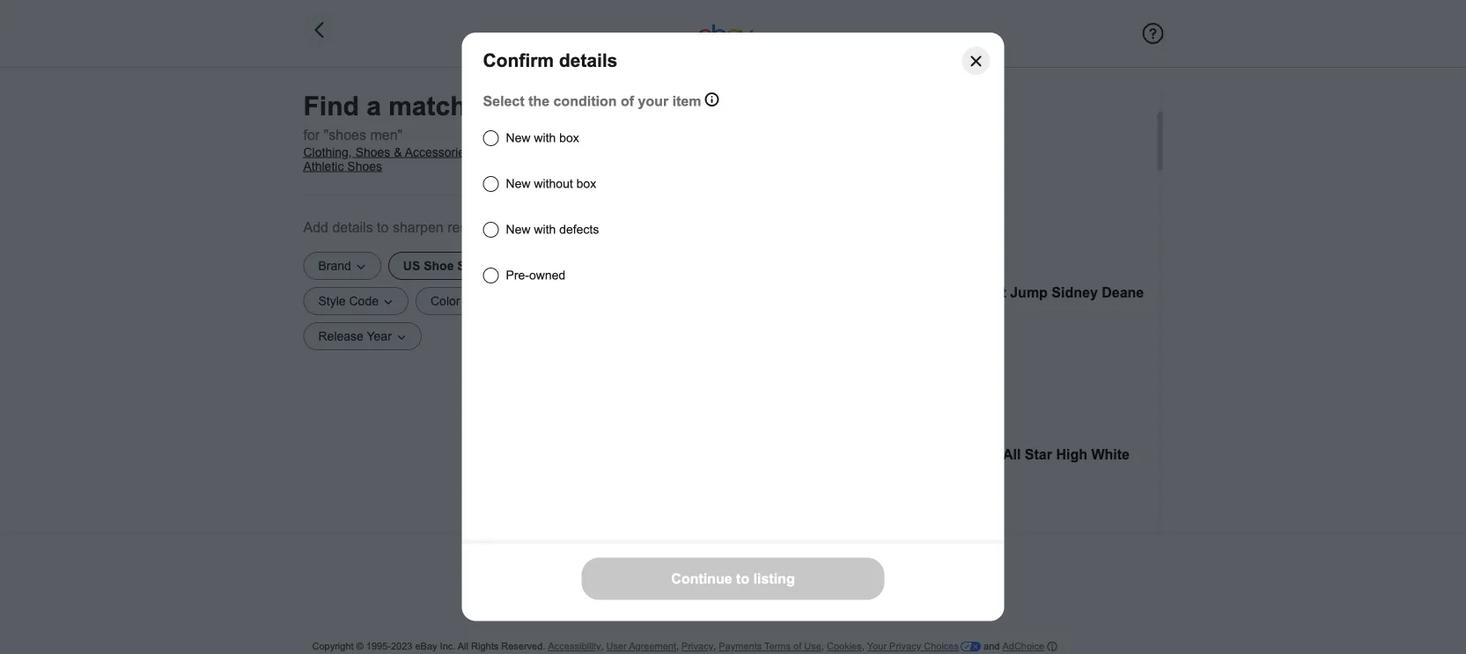 Task type: locate. For each thing, give the bounding box(es) containing it.
1 horizontal spatial all
[[1003, 447, 1021, 463]]

box for new without box
[[577, 177, 597, 191]]

, left privacy link
[[677, 641, 679, 652]]

all inside size 3 - converse chuck taylor all star high white monochrome - 1t406
[[1003, 447, 1021, 463]]

listing up terms
[[754, 572, 795, 587]]

1 vertical spatial of
[[794, 641, 802, 652]]

new up men's
[[506, 131, 531, 145]]

1 vertical spatial men
[[940, 285, 968, 300]]

continue to listing button
[[582, 549, 885, 589], [582, 558, 885, 601]]

men inside size 3 - nike hyperize men can't jump sidney deane black 2009
[[940, 285, 968, 300]]

- up monochrome
[[835, 447, 839, 463]]

condition
[[554, 94, 617, 109]]

continue
[[677, 561, 734, 577], [672, 572, 733, 587]]

1 listing from the top
[[753, 561, 789, 577]]

1 vertical spatial -
[[835, 447, 839, 463]]

> down select the condition of your item
[[598, 145, 605, 159]]

men's
[[524, 145, 556, 159]]

1 horizontal spatial of
[[794, 641, 802, 652]]

1 horizontal spatial men
[[940, 285, 968, 300]]

all
[[1003, 447, 1021, 463], [458, 641, 469, 652]]

, left payments
[[714, 641, 716, 652]]

with left defects
[[534, 223, 556, 237]]

size for size 3 - converse chuck taylor all star high white monochrome - 1t406
[[791, 447, 819, 463]]

shoes down "shoes
[[347, 159, 382, 173]]

men left the can't
[[940, 285, 968, 300]]

to for continue to listing button inside the the confirm details 'dialog'
[[737, 572, 750, 587]]

3 inside size 3 - nike hyperize men can't jump sidney deane black 2009
[[823, 285, 831, 300]]

,
[[601, 641, 604, 652], [677, 641, 679, 652], [714, 641, 716, 652], [822, 641, 825, 652], [862, 641, 865, 652]]

men
[[486, 145, 510, 159], [940, 285, 968, 300]]

size 3 - nike hyperize men can't jump sidney deane black 2009
[[791, 285, 1144, 322]]

of left use
[[794, 641, 802, 652]]

size inside size 3 - converse chuck taylor all star high white monochrome - 1t406
[[791, 447, 819, 463]]

0 vertical spatial size
[[791, 285, 819, 300]]

2 > from the left
[[513, 145, 520, 159]]

2 , from the left
[[677, 641, 679, 652]]

continue to listing
[[677, 561, 789, 577], [672, 572, 795, 587]]

- left nike at the right top of page
[[835, 285, 839, 300]]

1 vertical spatial size
[[791, 447, 819, 463]]

, left your
[[862, 641, 865, 652]]

details right the add
[[333, 219, 373, 235]]

- for converse
[[835, 447, 839, 463]]

, left cookies on the right bottom of the page
[[822, 641, 825, 652]]

2 with from the top
[[534, 223, 556, 237]]

1 vertical spatial new
[[506, 177, 531, 191]]

continue inside the confirm details 'dialog'
[[672, 572, 733, 587]]

- down converse
[[883, 468, 888, 484]]

accessibility
[[548, 641, 601, 652]]

0 vertical spatial all
[[1003, 447, 1021, 463]]

with up men's
[[534, 131, 556, 145]]

box for new with box
[[560, 131, 579, 145]]

with
[[534, 131, 556, 145], [534, 223, 556, 237]]

a
[[367, 92, 381, 121]]

2 horizontal spatial >
[[598, 145, 605, 159]]

2023
[[391, 641, 413, 652]]

black
[[791, 306, 828, 322]]

0 horizontal spatial of
[[621, 94, 634, 109]]

men left men's
[[486, 145, 510, 159]]

to inside the confirm details 'dialog'
[[737, 572, 750, 587]]

listing up payments terms of use link
[[753, 561, 789, 577]]

defects
[[560, 223, 599, 237]]

2 listing from the top
[[754, 572, 795, 587]]

sharpen
[[393, 219, 444, 235]]

and
[[984, 641, 1000, 652]]

1 vertical spatial all
[[458, 641, 469, 652]]

1 horizontal spatial privacy
[[890, 641, 922, 652]]

shoes down men"
[[356, 145, 391, 159]]

> left men's
[[513, 145, 520, 159]]

0 vertical spatial -
[[835, 285, 839, 300]]

box
[[560, 131, 579, 145], [577, 177, 597, 191]]

details inside the confirm details 'dialog'
[[559, 50, 618, 71]]

-
[[835, 285, 839, 300], [835, 447, 839, 463], [883, 468, 888, 484]]

1 with from the top
[[534, 131, 556, 145]]

size
[[791, 285, 819, 300], [791, 447, 819, 463]]

box down condition
[[560, 131, 579, 145]]

all right the inc.
[[458, 641, 469, 652]]

0 vertical spatial details
[[559, 50, 618, 71]]

1 privacy from the left
[[682, 641, 714, 652]]

1 vertical spatial details
[[333, 219, 373, 235]]

payments
[[719, 641, 762, 652]]

0 vertical spatial 3
[[823, 285, 831, 300]]

0 vertical spatial men
[[486, 145, 510, 159]]

use
[[805, 641, 822, 652]]

3 up monochrome
[[823, 447, 831, 463]]

listing
[[753, 561, 789, 577], [754, 572, 795, 587]]

2 new from the top
[[506, 177, 531, 191]]

2 size from the top
[[791, 447, 819, 463]]

size for size 3 - nike hyperize men can't jump sidney deane black 2009
[[791, 285, 819, 300]]

0 horizontal spatial >
[[475, 145, 482, 159]]

all for taylor
[[1003, 447, 1021, 463]]

ebay
[[415, 641, 437, 652]]

details up condition
[[559, 50, 618, 71]]

men inside find a match for "shoes men" clothing, shoes & accessories > men > men's shoes > athletic shoes
[[486, 145, 510, 159]]

payments terms of use link
[[719, 641, 822, 653]]

listing for first continue to listing button from the top
[[753, 561, 789, 577]]

continue to listing button inside the confirm details 'dialog'
[[582, 558, 885, 601]]

details
[[559, 50, 618, 71], [333, 219, 373, 235]]

3
[[823, 285, 831, 300], [823, 447, 831, 463]]

find
[[304, 92, 359, 121]]

2 3 from the top
[[823, 447, 831, 463]]

3 up black
[[823, 285, 831, 300]]

continue to listing inside the confirm details 'dialog'
[[672, 572, 795, 587]]

all left star
[[1003, 447, 1021, 463]]

confirm
[[483, 50, 554, 71]]

1 new from the top
[[506, 131, 531, 145]]

accessibility link
[[548, 641, 601, 653]]

the
[[529, 94, 550, 109]]

3 new from the top
[[506, 223, 531, 237]]

to
[[377, 219, 389, 235], [738, 561, 750, 577], [737, 572, 750, 587]]

star
[[1025, 447, 1052, 463]]

0 vertical spatial with
[[534, 131, 556, 145]]

athletic
[[304, 159, 344, 173]]

2 continue to listing button from the top
[[582, 558, 885, 601]]

continue for continue to listing button inside the the confirm details 'dialog'
[[672, 572, 733, 587]]

find a match for "shoes men" clothing, shoes & accessories > men > men's shoes > athletic shoes
[[304, 92, 605, 173]]

>
[[475, 145, 482, 159], [513, 145, 520, 159], [598, 145, 605, 159]]

pre-
[[506, 269, 529, 282]]

3 , from the left
[[714, 641, 716, 652]]

privacy left payments
[[682, 641, 714, 652]]

hyperize
[[877, 285, 936, 300]]

0 vertical spatial box
[[560, 131, 579, 145]]

box right without
[[577, 177, 597, 191]]

continue to listing for first continue to listing button from the top
[[677, 561, 789, 577]]

size inside size 3 - nike hyperize men can't jump sidney deane black 2009
[[791, 285, 819, 300]]

for
[[304, 127, 320, 143]]

nike
[[843, 285, 873, 300]]

privacy
[[682, 641, 714, 652], [890, 641, 922, 652]]

1 vertical spatial 3
[[823, 447, 831, 463]]

&
[[394, 145, 402, 159]]

new left without
[[506, 177, 531, 191]]

, left user
[[601, 641, 604, 652]]

0 vertical spatial of
[[621, 94, 634, 109]]

0 horizontal spatial men
[[486, 145, 510, 159]]

of
[[621, 94, 634, 109], [794, 641, 802, 652]]

1 vertical spatial with
[[534, 223, 556, 237]]

size up monochrome
[[791, 447, 819, 463]]

- for nike
[[835, 285, 839, 300]]

1 horizontal spatial details
[[559, 50, 618, 71]]

deane
[[1102, 285, 1144, 300]]

size up black
[[791, 285, 819, 300]]

match
[[389, 92, 467, 121]]

0 horizontal spatial details
[[333, 219, 373, 235]]

of left your
[[621, 94, 634, 109]]

0 horizontal spatial all
[[458, 641, 469, 652]]

1 horizontal spatial >
[[513, 145, 520, 159]]

shoes
[[356, 145, 391, 159], [560, 145, 594, 159], [347, 159, 382, 173]]

1 size from the top
[[791, 285, 819, 300]]

1 3 from the top
[[823, 285, 831, 300]]

details for confirm
[[559, 50, 618, 71]]

listing inside the confirm details 'dialog'
[[754, 572, 795, 587]]

size 3 - converse chuck taylor all star high white monochrome - 1t406
[[791, 447, 1130, 484]]

new up pre-
[[506, 223, 531, 237]]

0 vertical spatial new
[[506, 131, 531, 145]]

adchoice
[[1003, 641, 1045, 652]]

0 horizontal spatial privacy
[[682, 641, 714, 652]]

> right accessories
[[475, 145, 482, 159]]

4 , from the left
[[822, 641, 825, 652]]

new
[[506, 131, 531, 145], [506, 177, 531, 191], [506, 223, 531, 237]]

1 vertical spatial box
[[577, 177, 597, 191]]

privacy right your
[[890, 641, 922, 652]]

2 vertical spatial new
[[506, 223, 531, 237]]

- inside size 3 - nike hyperize men can't jump sidney deane black 2009
[[835, 285, 839, 300]]

jump
[[1010, 285, 1048, 300]]

3 inside size 3 - converse chuck taylor all star high white monochrome - 1t406
[[823, 447, 831, 463]]

2 privacy from the left
[[890, 641, 922, 652]]

select the condition of your item
[[483, 94, 702, 109]]



Task type: describe. For each thing, give the bounding box(es) containing it.
"shoes
[[324, 127, 366, 143]]

select
[[483, 94, 525, 109]]

details for add
[[333, 219, 373, 235]]

monochrome
[[791, 468, 879, 484]]

3 > from the left
[[598, 145, 605, 159]]

continue for first continue to listing button from the top
[[677, 561, 734, 577]]

high
[[1056, 447, 1088, 463]]

pre-owned
[[506, 269, 566, 282]]

results
[[448, 219, 489, 235]]

new for new with defects
[[506, 223, 531, 237]]

your privacy choices link
[[868, 641, 981, 653]]

without
[[534, 177, 573, 191]]

your
[[638, 94, 669, 109]]

clothing,
[[304, 145, 352, 159]]

rights
[[471, 641, 499, 652]]

with for defects
[[534, 223, 556, 237]]

privacy link
[[682, 641, 714, 653]]

terms
[[765, 641, 791, 652]]

3 for converse
[[823, 447, 831, 463]]

size 3 - nike hyperize men can't jump sidney deane black 2009 button
[[636, 282, 1149, 423]]

cookies
[[827, 641, 862, 652]]

chuck
[[911, 447, 954, 463]]

agreement
[[629, 641, 677, 652]]

copyright
[[312, 641, 354, 652]]

sidney
[[1052, 285, 1098, 300]]

5 , from the left
[[862, 641, 865, 652]]

1t406
[[892, 468, 932, 484]]

choices
[[924, 641, 959, 652]]

size 3 - converse chuck taylor all star high white monochrome - 1t406 button
[[636, 444, 1149, 585]]

add details to sharpen results
[[304, 219, 489, 235]]

new with box
[[506, 131, 579, 145]]

and adchoice
[[981, 641, 1045, 652]]

men"
[[370, 127, 403, 143]]

1995-
[[366, 641, 391, 652]]

3 for nike
[[823, 285, 831, 300]]

new for new with box
[[506, 131, 531, 145]]

1 , from the left
[[601, 641, 604, 652]]

accessories
[[405, 145, 471, 159]]

new for new without box
[[506, 177, 531, 191]]

new without box
[[506, 177, 597, 191]]

taylor
[[958, 447, 1000, 463]]

2009
[[832, 306, 864, 322]]

new with defects
[[506, 223, 599, 237]]

listing for continue to listing button inside the the confirm details 'dialog'
[[754, 572, 795, 587]]

copyright © 1995-2023 ebay inc. all rights reserved. accessibility , user agreement , privacy , payments terms of use , cookies , your privacy choices
[[312, 641, 959, 652]]

1 continue to listing button from the top
[[582, 549, 885, 589]]

inc.
[[440, 641, 456, 652]]

user agreement link
[[607, 641, 677, 653]]

your
[[868, 641, 887, 652]]

adchoice link
[[1003, 640, 1058, 654]]

2 vertical spatial -
[[883, 468, 888, 484]]

user
[[607, 641, 627, 652]]

1 > from the left
[[475, 145, 482, 159]]

all for inc.
[[458, 641, 469, 652]]

to for first continue to listing button from the top
[[738, 561, 750, 577]]

converse
[[843, 447, 907, 463]]

owned
[[529, 269, 566, 282]]

with for box
[[534, 131, 556, 145]]

clothing, shoes & accessories > men > men's shoes > athletic shoes button
[[304, 145, 607, 174]]

continue to listing for continue to listing button inside the the confirm details 'dialog'
[[672, 572, 795, 587]]

add
[[304, 219, 329, 235]]

reserved.
[[502, 641, 546, 652]]

white
[[1091, 447, 1130, 463]]

of inside the confirm details 'dialog'
[[621, 94, 634, 109]]

confirm details dialog
[[0, 0, 1467, 655]]

can't
[[972, 285, 1006, 300]]

item
[[673, 94, 702, 109]]

cookies link
[[827, 641, 862, 653]]

confirm details
[[483, 50, 618, 71]]

shoes down new with box
[[560, 145, 594, 159]]

©
[[356, 641, 364, 652]]



Task type: vqa. For each thing, say whether or not it's contained in the screenshot.
Continue corresponding to first Continue to listing button from the top of the page
yes



